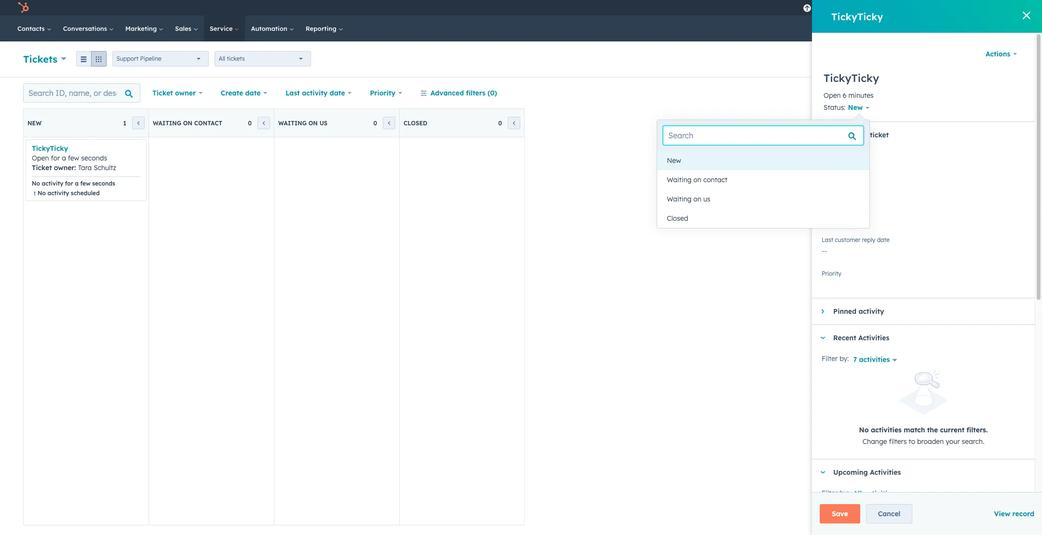 Task type: vqa. For each thing, say whether or not it's contained in the screenshot.
TickyTicky in TickyTicky Open for a few seconds Ticket owner : Tara Schultz
yes



Task type: locate. For each thing, give the bounding box(es) containing it.
owner up no activity for a few seconds
[[54, 164, 74, 172]]

0 vertical spatial create
[[977, 55, 995, 63]]

2 vertical spatial new
[[667, 156, 682, 165]]

service link
[[204, 15, 245, 42]]

on inside the waiting on contact button
[[694, 176, 702, 184]]

filter by: left 7
[[822, 355, 850, 364]]

2 filter by: from the top
[[822, 489, 850, 498]]

new button
[[658, 151, 870, 170]]

few up ':'
[[68, 154, 79, 163]]

1 horizontal spatial us
[[704, 195, 711, 204]]

option
[[853, 274, 874, 283]]

seconds
[[81, 154, 107, 163], [92, 180, 115, 187]]

2
[[1013, 4, 1017, 12]]

1
[[123, 119, 126, 127]]

0 vertical spatial by:
[[840, 355, 850, 364]]

alert containing no activities match the current filters.
[[822, 371, 1026, 448]]

1 vertical spatial contact
[[704, 176, 728, 184]]

select an option button
[[822, 269, 1026, 285]]

view
[[995, 510, 1011, 519]]

create inside button
[[977, 55, 995, 63]]

2 0 from the left
[[374, 119, 377, 127]]

scheduled
[[71, 190, 100, 197]]

1 horizontal spatial ticket
[[152, 89, 173, 97]]

ticket down tickyticky link
[[32, 164, 52, 172]]

service
[[210, 25, 235, 32]]

1 horizontal spatial 0
[[374, 119, 377, 127]]

few up scheduled
[[80, 180, 91, 187]]

priority
[[370, 89, 396, 97], [822, 270, 842, 278]]

caret image left recent
[[820, 337, 826, 340]]

a for activity
[[75, 180, 79, 187]]

few
[[68, 154, 79, 163], [80, 180, 91, 187]]

1 vertical spatial for
[[65, 180, 73, 187]]

activities inside dropdown button
[[859, 334, 890, 343]]

0 horizontal spatial waiting on us
[[278, 119, 328, 127]]

0 vertical spatial new
[[849, 103, 863, 112]]

filter by: up save
[[822, 489, 850, 498]]

a down tickyticky link
[[62, 154, 66, 163]]

calling icon image
[[853, 5, 862, 14]]

0 horizontal spatial new
[[28, 119, 42, 127]]

automation link
[[245, 15, 300, 42]]

0 horizontal spatial create
[[221, 89, 243, 97]]

0 horizontal spatial a
[[62, 154, 66, 163]]

2 horizontal spatial new
[[849, 103, 863, 112]]

0 vertical spatial open
[[824, 91, 841, 100]]

actions button
[[980, 44, 1024, 64]]

a
[[62, 154, 66, 163], [75, 180, 79, 187]]

ticket inside button
[[996, 55, 1011, 63]]

your
[[946, 437, 961, 446]]

closed inside button
[[667, 214, 689, 223]]

owner down support pipeline popup button
[[175, 89, 196, 97]]

create inside popup button
[[221, 89, 243, 97]]

1 vertical spatial by:
[[840, 489, 850, 498]]

activities up the change
[[871, 426, 902, 435]]

broaden
[[918, 437, 945, 446]]

0 horizontal spatial ticket
[[32, 164, 52, 172]]

seconds for tickyticky open for a few seconds ticket owner : tara schultz
[[81, 154, 107, 163]]

0 vertical spatial owner
[[175, 89, 196, 97]]

0 horizontal spatial ticket
[[871, 131, 890, 140]]

0 vertical spatial ticket
[[996, 55, 1011, 63]]

activities inside 7 activities popup button
[[860, 355, 891, 364]]

menu containing apoptosis studios 2
[[798, 0, 1031, 19]]

new
[[849, 103, 863, 112], [28, 119, 42, 127], [667, 156, 682, 165]]

filters inside button
[[466, 89, 486, 97]]

seconds inside tickyticky open for a few seconds ticket owner : tara schultz
[[81, 154, 107, 163]]

seconds down 'schultz'
[[92, 180, 115, 187]]

cancel
[[879, 510, 901, 519]]

last inside last activity date popup button
[[286, 89, 300, 97]]

caret image for recent activities
[[820, 337, 826, 340]]

recent activities
[[834, 334, 890, 343]]

ticket inside dropdown button
[[871, 131, 890, 140]]

no up the change
[[860, 426, 869, 435]]

few inside tickyticky open for a few seconds ticket owner : tara schultz
[[68, 154, 79, 163]]

0 vertical spatial last
[[286, 89, 300, 97]]

1 vertical spatial waiting on contact
[[667, 176, 728, 184]]

ticket for ticket owner
[[152, 89, 173, 97]]

last left customer
[[822, 237, 834, 244]]

1 vertical spatial filters
[[890, 437, 907, 446]]

filters left (0)
[[466, 89, 486, 97]]

1 vertical spatial ticket
[[822, 153, 838, 160]]

1 horizontal spatial priority
[[822, 270, 842, 278]]

1 vertical spatial new
[[28, 119, 42, 127]]

on
[[183, 119, 193, 127], [309, 119, 318, 127], [694, 176, 702, 184], [694, 195, 702, 204]]

0 horizontal spatial 0
[[248, 119, 252, 127]]

by: up the save button
[[840, 489, 850, 498]]

2 vertical spatial ticket
[[32, 164, 52, 172]]

0 vertical spatial a
[[62, 154, 66, 163]]

0 horizontal spatial open
[[32, 154, 49, 163]]

filters left to
[[890, 437, 907, 446]]

0 vertical spatial closed
[[404, 119, 428, 127]]

all tickets button
[[215, 51, 311, 67]]

1 vertical spatial ticket
[[871, 131, 890, 140]]

waiting on contact
[[153, 119, 222, 127], [667, 176, 728, 184]]

0 vertical spatial caret image
[[822, 309, 824, 315]]

1 vertical spatial closed
[[667, 214, 689, 223]]

activities for no
[[871, 426, 902, 435]]

a inside tickyticky open for a few seconds ticket owner : tara schultz
[[62, 154, 66, 163]]

0 vertical spatial waiting on us
[[278, 119, 328, 127]]

filter left 7
[[822, 355, 838, 364]]

waiting on us
[[278, 119, 328, 127], [667, 195, 711, 204]]

group inside tickets banner
[[76, 51, 106, 67]]

caret image inside pinned activity dropdown button
[[822, 309, 824, 315]]

apoptosis studios 2
[[958, 4, 1017, 12]]

1 horizontal spatial owner
[[175, 89, 196, 97]]

1 horizontal spatial filters
[[890, 437, 907, 446]]

about this ticket
[[834, 131, 890, 140]]

contact
[[194, 119, 222, 127], [704, 176, 728, 184]]

1 horizontal spatial for
[[65, 180, 73, 187]]

1 horizontal spatial last
[[822, 237, 834, 244]]

1 vertical spatial create
[[221, 89, 243, 97]]

alert
[[822, 371, 1026, 448]]

1 vertical spatial us
[[704, 195, 711, 204]]

select an option
[[822, 274, 874, 283]]

1 vertical spatial no
[[38, 190, 46, 197]]

1 horizontal spatial waiting on contact
[[667, 176, 728, 184]]

2 vertical spatial no
[[860, 426, 869, 435]]

activities inside dropdown button
[[871, 468, 902, 477]]

2 horizontal spatial ticket
[[822, 153, 838, 160]]

create date
[[221, 89, 261, 97]]

reporting link
[[300, 15, 349, 42]]

1 horizontal spatial ticket
[[996, 55, 1011, 63]]

0 vertical spatial filter
[[822, 355, 838, 364]]

0 for contact
[[248, 119, 252, 127]]

current
[[941, 426, 965, 435]]

1 vertical spatial caret image
[[820, 337, 826, 340]]

activity for for
[[42, 180, 63, 187]]

0 vertical spatial filters
[[466, 89, 486, 97]]

1 vertical spatial activities
[[871, 426, 902, 435]]

1 0 from the left
[[248, 119, 252, 127]]

0 vertical spatial activities
[[860, 355, 891, 364]]

pinned
[[834, 308, 857, 316]]

waiting
[[153, 119, 181, 127], [278, 119, 307, 127], [667, 176, 692, 184], [667, 195, 692, 204]]

1 horizontal spatial create
[[977, 55, 995, 63]]

last activity date button
[[279, 83, 358, 103]]

ticket
[[996, 55, 1011, 63], [871, 131, 890, 140]]

1 vertical spatial filter
[[822, 489, 838, 498]]

0 vertical spatial no
[[32, 180, 40, 187]]

recent
[[834, 334, 857, 343]]

closed
[[404, 119, 428, 127], [667, 214, 689, 223]]

1 vertical spatial a
[[75, 180, 79, 187]]

view record link
[[995, 510, 1035, 519]]

0 horizontal spatial filters
[[466, 89, 486, 97]]

1 horizontal spatial a
[[75, 180, 79, 187]]

for down tickyticky link
[[51, 154, 60, 163]]

0 horizontal spatial few
[[68, 154, 79, 163]]

1 horizontal spatial closed
[[667, 214, 689, 223]]

date
[[245, 89, 261, 97], [330, 89, 345, 97], [878, 237, 890, 244]]

upgrade
[[814, 5, 841, 13]]

new inside button
[[667, 156, 682, 165]]

no down no activity for a few seconds
[[38, 190, 46, 197]]

seconds up tara
[[81, 154, 107, 163]]

tickyticky link
[[32, 144, 68, 153]]

a up no activity scheduled
[[75, 180, 79, 187]]

seconds for no activity for a few seconds
[[92, 180, 115, 187]]

filter down caret icon
[[822, 489, 838, 498]]

1 vertical spatial seconds
[[92, 180, 115, 187]]

waiting on us inside button
[[667, 195, 711, 204]]

activities down the change
[[871, 468, 902, 477]]

caret image
[[820, 471, 826, 474]]

1 vertical spatial activities
[[871, 468, 902, 477]]

1 horizontal spatial new
[[667, 156, 682, 165]]

0 horizontal spatial owner
[[54, 164, 74, 172]]

group
[[76, 51, 106, 67]]

marketplaces button
[[868, 0, 889, 15]]

1 vertical spatial last
[[822, 237, 834, 244]]

for inside tickyticky open for a few seconds ticket owner : tara schultz
[[51, 154, 60, 163]]

caret image
[[822, 309, 824, 315], [820, 337, 826, 340]]

activities inside the no activities match the current filters. change filters to broaden your search.
[[871, 426, 902, 435]]

caret image for pinned activity
[[822, 309, 824, 315]]

filters
[[466, 89, 486, 97], [890, 437, 907, 446]]

0 vertical spatial activities
[[859, 334, 890, 343]]

0 horizontal spatial for
[[51, 154, 60, 163]]

no inside the no activities match the current filters. change filters to broaden your search.
[[860, 426, 869, 435]]

1 horizontal spatial date
[[330, 89, 345, 97]]

open down tickyticky link
[[32, 154, 49, 163]]

no for no activities match the current filters. change filters to broaden your search.
[[860, 426, 869, 435]]

waiting on contact inside button
[[667, 176, 728, 184]]

create down 'all tickets' on the left
[[221, 89, 243, 97]]

by: left 7
[[840, 355, 850, 364]]

for for activity
[[65, 180, 73, 187]]

1 vertical spatial waiting on us
[[667, 195, 711, 204]]

create
[[977, 55, 995, 63], [221, 89, 243, 97]]

owner
[[175, 89, 196, 97], [54, 164, 74, 172]]

reply
[[863, 237, 876, 244]]

1 vertical spatial few
[[80, 180, 91, 187]]

Search HubSpot search field
[[907, 20, 1025, 37]]

for
[[51, 154, 60, 163], [65, 180, 73, 187]]

activities up 7 activities popup button
[[859, 334, 890, 343]]

ticket left description
[[822, 153, 838, 160]]

no up no activity scheduled
[[32, 180, 40, 187]]

the
[[928, 426, 939, 435]]

status:
[[824, 103, 846, 112]]

for up no activity scheduled
[[65, 180, 73, 187]]

change
[[863, 437, 888, 446]]

last down all tickets popup button
[[286, 89, 300, 97]]

last for last customer reply date
[[822, 237, 834, 244]]

0 horizontal spatial closed
[[404, 119, 428, 127]]

caret image left pinned
[[822, 309, 824, 315]]

few for open
[[68, 154, 79, 163]]

1 vertical spatial owner
[[54, 164, 74, 172]]

marketing link
[[120, 15, 169, 42]]

0 vertical spatial filter by:
[[822, 355, 850, 364]]

upcoming activities button
[[813, 460, 1026, 486]]

conversations
[[63, 25, 109, 32]]

2 filter from the top
[[822, 489, 838, 498]]

activity for date
[[302, 89, 328, 97]]

0 vertical spatial seconds
[[81, 154, 107, 163]]

0 vertical spatial few
[[68, 154, 79, 163]]

0 vertical spatial priority
[[370, 89, 396, 97]]

0 horizontal spatial waiting on contact
[[153, 119, 222, 127]]

list box
[[658, 151, 870, 228]]

open
[[824, 91, 841, 100], [32, 154, 49, 163]]

create down the search hubspot search box
[[977, 55, 995, 63]]

open 6 minutes
[[824, 91, 874, 100]]

:
[[74, 164, 76, 172]]

Ticket description text field
[[822, 159, 1026, 178]]

1 vertical spatial open
[[32, 154, 49, 163]]

0 vertical spatial waiting on contact
[[153, 119, 222, 127]]

create ticket button
[[968, 52, 1020, 67]]

ticket inside popup button
[[152, 89, 173, 97]]

caret image inside recent activities dropdown button
[[820, 337, 826, 340]]

activity inside popup button
[[302, 89, 328, 97]]

owner inside popup button
[[175, 89, 196, 97]]

menu
[[798, 0, 1031, 19]]

activities right 7
[[860, 355, 891, 364]]

0 horizontal spatial last
[[286, 89, 300, 97]]

2 vertical spatial tickyticky
[[32, 144, 68, 153]]

0 vertical spatial contact
[[194, 119, 222, 127]]

1 vertical spatial filter by:
[[822, 489, 850, 498]]

an
[[843, 274, 851, 283]]

record
[[1013, 510, 1035, 519]]

activities
[[859, 334, 890, 343], [871, 468, 902, 477]]

2 horizontal spatial 0
[[499, 119, 502, 127]]

ticket down support pipeline popup button
[[152, 89, 173, 97]]

save button
[[820, 505, 861, 524]]

0 horizontal spatial us
[[320, 119, 328, 127]]

0 horizontal spatial priority
[[370, 89, 396, 97]]

search image
[[1021, 24, 1029, 33]]

1 horizontal spatial waiting on us
[[667, 195, 711, 204]]

0 vertical spatial for
[[51, 154, 60, 163]]

ticket for ticket description
[[822, 153, 838, 160]]

activities for upcoming activities
[[871, 468, 902, 477]]

contact inside button
[[704, 176, 728, 184]]

all tickets
[[219, 55, 245, 62]]

1 horizontal spatial few
[[80, 180, 91, 187]]

1 vertical spatial tickyticky
[[824, 71, 880, 85]]

0 vertical spatial ticket
[[152, 89, 173, 97]]

open up status:
[[824, 91, 841, 100]]

last activity date
[[286, 89, 345, 97]]

0 vertical spatial us
[[320, 119, 328, 127]]

last
[[286, 89, 300, 97], [822, 237, 834, 244]]

Search ID, name, or description search field
[[23, 83, 140, 103]]

1 horizontal spatial contact
[[704, 176, 728, 184]]



Task type: describe. For each thing, give the bounding box(es) containing it.
tickets
[[227, 55, 245, 62]]

match
[[904, 426, 926, 435]]

new inside popup button
[[849, 103, 863, 112]]

sales link
[[169, 15, 204, 42]]

0 horizontal spatial contact
[[194, 119, 222, 127]]

help button
[[889, 0, 905, 15]]

notifications image
[[929, 4, 938, 13]]

all
[[219, 55, 225, 62]]

no activity for a few seconds
[[32, 180, 115, 187]]

pipeline
[[140, 55, 162, 62]]

apoptosis
[[958, 4, 988, 12]]

customer
[[836, 237, 861, 244]]

contacts
[[17, 25, 47, 32]]

list box containing new
[[658, 151, 870, 228]]

1 filter from the top
[[822, 355, 838, 364]]

support pipeline button
[[112, 51, 209, 67]]

waiting on contact button
[[658, 170, 870, 190]]

settings link
[[905, 0, 925, 15]]

hubspot image
[[17, 2, 29, 14]]

filters.
[[967, 426, 988, 435]]

tickets button
[[23, 52, 66, 66]]

2 by: from the top
[[840, 489, 850, 498]]

notifications button
[[925, 0, 942, 15]]

create for create date
[[221, 89, 243, 97]]

upgrade image
[[804, 4, 812, 13]]

about this ticket button
[[813, 122, 1026, 148]]

cancel button
[[867, 505, 913, 524]]

to
[[909, 437, 916, 446]]

(0)
[[488, 89, 498, 97]]

settings image
[[911, 4, 920, 13]]

pinned activity
[[834, 308, 885, 316]]

7 activities button
[[853, 355, 902, 364]]

tickets banner
[[23, 49, 1020, 68]]

actions
[[986, 50, 1011, 58]]

automation
[[251, 25, 289, 32]]

tara
[[78, 164, 92, 172]]

reporting
[[306, 25, 339, 32]]

for for open
[[51, 154, 60, 163]]

advanced
[[431, 89, 464, 97]]

conversations link
[[57, 15, 120, 42]]

ticket description
[[822, 153, 870, 160]]

upcoming activities
[[834, 468, 902, 477]]

tickets
[[23, 53, 57, 65]]

marketplaces image
[[874, 4, 883, 13]]

no for no activity scheduled
[[38, 190, 46, 197]]

Create date text field
[[822, 216, 1026, 231]]

about
[[834, 131, 854, 140]]

waiting on us button
[[658, 190, 870, 209]]

minutes
[[849, 91, 874, 100]]

0 horizontal spatial date
[[245, 89, 261, 97]]

apoptosis studios 2 button
[[942, 0, 1031, 15]]

tickyticky open for a few seconds ticket owner : tara schultz
[[32, 144, 116, 172]]

create for create ticket
[[977, 55, 995, 63]]

advanced filters (0) button
[[414, 83, 504, 103]]

this
[[856, 131, 868, 140]]

pinned activity button
[[813, 299, 1026, 325]]

3 0 from the left
[[499, 119, 502, 127]]

filters inside the no activities match the current filters. change filters to broaden your search.
[[890, 437, 907, 446]]

owner inside tickyticky open for a few seconds ticket owner : tara schultz
[[54, 164, 74, 172]]

no activity scheduled
[[38, 190, 100, 197]]

no for no activity for a few seconds
[[32, 180, 40, 187]]

2 horizontal spatial date
[[878, 237, 890, 244]]

select
[[822, 274, 842, 283]]

ticket owner
[[152, 89, 196, 97]]

priority button
[[364, 83, 409, 103]]

tara schultz image
[[947, 3, 956, 12]]

tickyticky inside tickyticky open for a few seconds ticket owner : tara schultz
[[32, 144, 68, 153]]

activity for scheduled
[[48, 190, 69, 197]]

create date button
[[215, 83, 274, 103]]

7 activities
[[854, 355, 891, 364]]

0 for us
[[374, 119, 377, 127]]

closed button
[[658, 209, 870, 228]]

1 filter by: from the top
[[822, 355, 850, 364]]

last for last activity date
[[286, 89, 300, 97]]

activity inside dropdown button
[[859, 308, 885, 316]]

support pipeline
[[117, 55, 162, 62]]

1 horizontal spatial open
[[824, 91, 841, 100]]

studios
[[989, 4, 1012, 12]]

save
[[832, 510, 849, 519]]

calling icon button
[[850, 1, 866, 15]]

us inside the waiting on us button
[[704, 195, 711, 204]]

search button
[[1016, 20, 1034, 37]]

view record
[[995, 510, 1035, 519]]

no activities match the current filters. change filters to broaden your search.
[[860, 426, 988, 446]]

ticket inside tickyticky open for a few seconds ticket owner : tara schultz
[[32, 164, 52, 172]]

0 vertical spatial tickyticky
[[832, 10, 884, 22]]

create ticket
[[977, 55, 1011, 63]]

recent activities button
[[813, 325, 1026, 351]]

open inside tickyticky open for a few seconds ticket owner : tara schultz
[[32, 154, 49, 163]]

schultz
[[94, 164, 116, 172]]

close image
[[1024, 12, 1031, 19]]

few for activity
[[80, 180, 91, 187]]

1 vertical spatial priority
[[822, 270, 842, 278]]

support
[[117, 55, 139, 62]]

activities for 7
[[860, 355, 891, 364]]

search.
[[962, 437, 985, 446]]

new button
[[846, 102, 876, 114]]

sales
[[175, 25, 193, 32]]

7 activities button
[[853, 352, 904, 366]]

priority inside popup button
[[370, 89, 396, 97]]

a for open
[[62, 154, 66, 163]]

hubspot link
[[12, 2, 36, 14]]

7
[[854, 355, 858, 364]]

description
[[840, 153, 870, 160]]

1 by: from the top
[[840, 355, 850, 364]]

marketing
[[125, 25, 159, 32]]

Last customer reply date text field
[[822, 242, 1026, 258]]

help image
[[892, 4, 901, 13]]

Search search field
[[664, 126, 864, 145]]

last customer reply date
[[822, 237, 890, 244]]

upcoming
[[834, 468, 868, 477]]

on inside the waiting on us button
[[694, 195, 702, 204]]

activities for recent activities
[[859, 334, 890, 343]]



